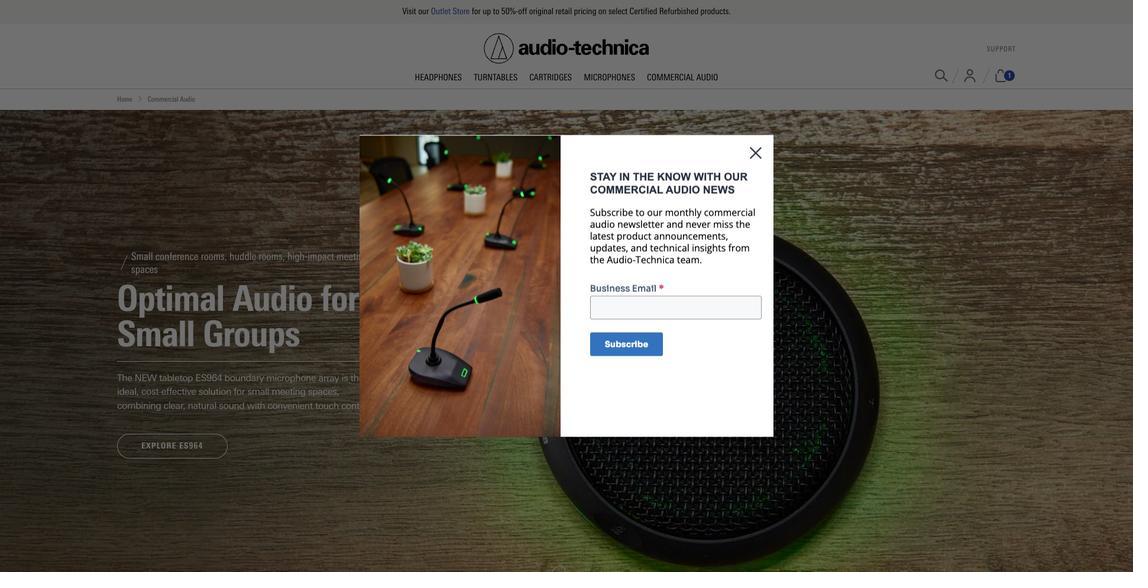 Task type: locate. For each thing, give the bounding box(es) containing it.
tabletop
[[159, 373, 193, 384]]

0 horizontal spatial divider line image
[[952, 68, 960, 83]]

1 vertical spatial audio
[[180, 95, 195, 103]]

divider line image
[[952, 68, 960, 83], [983, 68, 990, 83]]

1 horizontal spatial commercial
[[647, 72, 695, 83]]

boundary
[[225, 373, 264, 384]]

convenient
[[268, 400, 313, 411]]

es964 right explore
[[179, 441, 203, 451]]

divider line image left basket image
[[983, 68, 990, 83]]

turntables
[[474, 72, 518, 83]]

effective
[[161, 386, 196, 398]]

to
[[493, 6, 500, 17]]

clear,
[[164, 400, 185, 411]]

for inside the new tabletop es964 boundary microphone array is the ideal, cost-effective solution for small meeting spaces, combining clear, natural sound with convenient touch controls.
[[234, 386, 245, 398]]

ideal,
[[117, 386, 139, 398]]

outlet
[[431, 6, 451, 17]]

for left up
[[472, 6, 481, 17]]

audio-technica es964 boundary array microphone on table image
[[0, 110, 1133, 573]]

the
[[351, 373, 364, 384]]

for down boundary
[[234, 386, 245, 398]]

meeting
[[272, 386, 306, 398]]

commercial audio
[[647, 72, 718, 83], [148, 95, 195, 103]]

0 horizontal spatial commercial audio
[[148, 95, 195, 103]]

microphones link
[[578, 72, 641, 84]]

0 vertical spatial commercial audio
[[647, 72, 718, 83]]

divider line image right magnifying glass image
[[952, 68, 960, 83]]

0 horizontal spatial commercial
[[148, 95, 178, 103]]

our
[[418, 6, 429, 17]]

commercial
[[647, 72, 695, 83], [148, 95, 178, 103]]

on
[[599, 6, 607, 17]]

home
[[117, 95, 132, 103]]

0 horizontal spatial for
[[234, 386, 245, 398]]

1 link
[[994, 69, 1016, 82]]

outlet store link
[[431, 6, 470, 17]]

1
[[1008, 72, 1012, 80]]

cartridges link
[[524, 72, 578, 84]]

1 vertical spatial for
[[234, 386, 245, 398]]

1 vertical spatial es964
[[179, 441, 203, 451]]

0 vertical spatial es964
[[195, 373, 222, 384]]

the
[[117, 373, 132, 384]]

es964
[[195, 373, 222, 384], [179, 441, 203, 451]]

1 horizontal spatial audio
[[697, 72, 718, 83]]

for
[[472, 6, 481, 17], [234, 386, 245, 398]]

1 horizontal spatial commercial audio
[[647, 72, 718, 83]]

audio
[[697, 72, 718, 83], [180, 95, 195, 103]]

certified
[[630, 6, 657, 17]]

es964 up solution
[[195, 373, 222, 384]]

1 horizontal spatial for
[[472, 6, 481, 17]]

support
[[987, 45, 1016, 53]]

1 horizontal spatial divider line image
[[983, 68, 990, 83]]

sound
[[219, 400, 245, 411]]

with
[[247, 400, 265, 411]]

0 vertical spatial for
[[472, 6, 481, 17]]

microphone
[[266, 373, 316, 384]]

cartridges
[[530, 72, 572, 83]]



Task type: describe. For each thing, give the bounding box(es) containing it.
up
[[483, 6, 491, 17]]

new
[[135, 373, 157, 384]]

explore es964 link
[[117, 434, 227, 459]]

off
[[518, 6, 527, 17]]

the new tabletop es964 boundary microphone array is the ideal, cost-effective solution for small meeting spaces, combining clear, natural sound with convenient touch controls.
[[117, 373, 377, 411]]

headphones link
[[409, 72, 468, 84]]

0 vertical spatial commercial
[[647, 72, 695, 83]]

turntables link
[[468, 72, 524, 84]]

cost-
[[141, 386, 161, 398]]

es964 inside the new tabletop es964 boundary microphone array is the ideal, cost-effective solution for small meeting spaces, combining clear, natural sound with convenient touch controls.
[[195, 373, 222, 384]]

es964 inside explore es964 button
[[179, 441, 203, 451]]

popup cta dialog
[[360, 135, 774, 437]]

1 vertical spatial commercial audio
[[148, 95, 195, 103]]

array
[[319, 373, 339, 384]]

visit
[[402, 6, 416, 17]]

support link
[[987, 45, 1016, 53]]

explore es964 button
[[117, 434, 227, 459]]

home link
[[117, 94, 132, 105]]

select
[[609, 6, 628, 17]]

retail
[[556, 6, 572, 17]]

store logo image
[[484, 33, 650, 64]]

touch
[[315, 400, 339, 411]]

refurbished
[[659, 6, 699, 17]]

solution
[[199, 386, 231, 398]]

0 vertical spatial audio
[[697, 72, 718, 83]]

is
[[342, 373, 348, 384]]

microphones
[[584, 72, 635, 83]]

spaces,
[[308, 386, 339, 398]]

original
[[529, 6, 554, 17]]

controls.
[[341, 400, 377, 411]]

natural
[[188, 400, 216, 411]]

pricing
[[574, 6, 597, 17]]

commercial audio inside commercial audio link
[[647, 72, 718, 83]]

explore es964
[[141, 441, 203, 451]]

breadcrumbs image
[[137, 96, 143, 101]]

magnifying glass image
[[935, 69, 948, 82]]

1 divider line image from the left
[[952, 68, 960, 83]]

1 vertical spatial commercial
[[148, 95, 178, 103]]

commercial audio link
[[641, 72, 724, 84]]

visit our outlet store for up to 50%-off original retail pricing on select certified refurbished products.
[[402, 6, 731, 17]]

combining
[[117, 400, 161, 411]]

2 divider line image from the left
[[983, 68, 990, 83]]

store
[[453, 6, 470, 17]]

50%-
[[502, 6, 518, 17]]

headphones
[[415, 72, 462, 83]]

0 horizontal spatial audio
[[180, 95, 195, 103]]

products.
[[701, 6, 731, 17]]

basket image
[[994, 69, 1008, 82]]

small
[[247, 386, 269, 398]]

explore
[[141, 441, 177, 451]]



Task type: vqa. For each thing, say whether or not it's contained in the screenshot.
Thursday,
no



